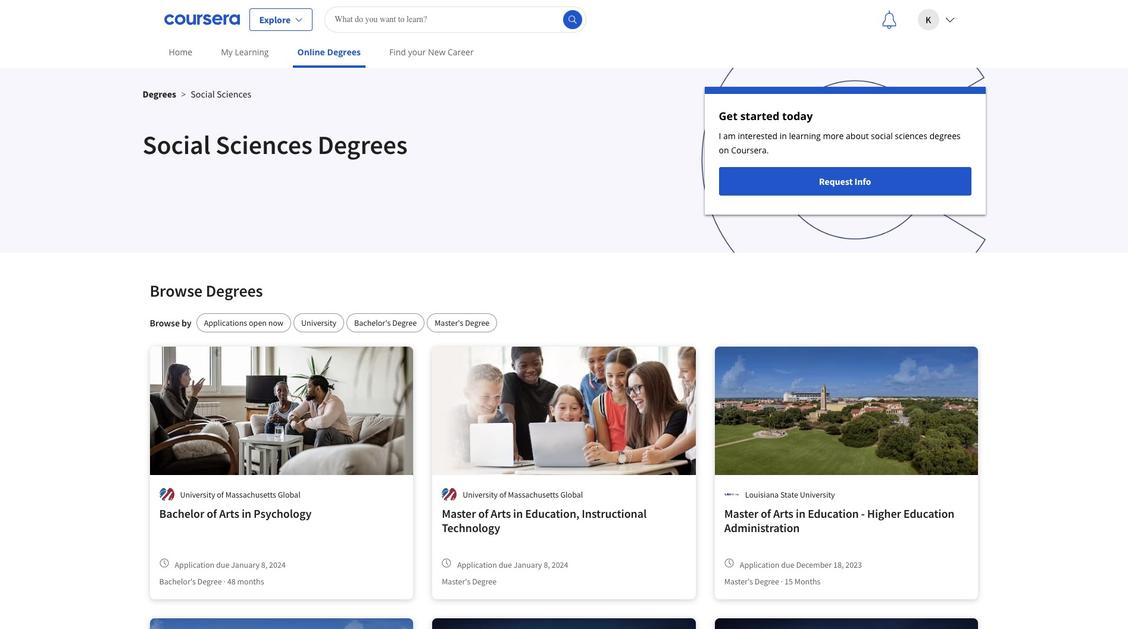 Task type: vqa. For each thing, say whether or not it's contained in the screenshot.


Task type: describe. For each thing, give the bounding box(es) containing it.
university of massachusetts global for psychology
[[180, 490, 300, 500]]

my learning link
[[216, 39, 274, 65]]

degree for master of arts in education - higher education administration
[[755, 577, 779, 588]]

browse by group
[[196, 314, 497, 333]]

in for learning
[[780, 130, 787, 142]]

master for master of arts in education - higher education administration
[[724, 507, 759, 522]]

learning
[[789, 130, 821, 142]]

your
[[408, 46, 426, 58]]

on
[[719, 145, 729, 156]]

online degrees
[[297, 46, 361, 58]]

get
[[719, 109, 738, 123]]

· for bachelor
[[224, 577, 226, 588]]

louisiana state university
[[745, 490, 835, 500]]

arts for education
[[773, 507, 794, 522]]

of for education,
[[478, 507, 488, 522]]

1 vertical spatial sciences
[[216, 129, 312, 161]]

Applications open now button
[[196, 314, 291, 333]]

december
[[796, 560, 832, 571]]

january for psychology
[[231, 560, 260, 571]]

now
[[268, 318, 283, 329]]

applications open now
[[204, 318, 283, 329]]

bachelor's degree
[[354, 318, 417, 329]]

explore button
[[249, 8, 313, 31]]

0 vertical spatial sciences
[[217, 88, 251, 100]]

browse for browse by
[[150, 317, 180, 329]]

get started today status
[[705, 87, 986, 215]]

find your new career
[[389, 46, 474, 58]]

months
[[237, 577, 264, 588]]

arts for education,
[[491, 507, 511, 522]]

8, for education,
[[544, 560, 550, 571]]

open
[[249, 318, 267, 329]]

15
[[785, 577, 793, 588]]

1 vertical spatial social
[[143, 129, 210, 161]]

social
[[871, 130, 893, 142]]

application due january 8, 2024 for psychology
[[175, 560, 286, 571]]

master of arts in education, instructional technology
[[442, 507, 647, 536]]

master's degree · 15 months
[[724, 577, 821, 588]]

coursera image
[[164, 10, 240, 29]]

university of massachusetts global for education,
[[463, 490, 583, 500]]

application for bachelor of arts in psychology
[[175, 560, 214, 571]]

home
[[169, 46, 192, 58]]

What do you want to learn? text field
[[325, 6, 587, 32]]

2 education from the left
[[904, 507, 955, 522]]

massachusetts for education,
[[508, 490, 559, 500]]

info
[[855, 176, 871, 188]]

my
[[221, 46, 233, 58]]

48
[[227, 577, 236, 588]]

degrees > social sciences
[[143, 88, 251, 100]]

8, for psychology
[[261, 560, 267, 571]]

education,
[[525, 507, 580, 522]]

started
[[740, 109, 780, 123]]

2024 for psychology
[[269, 560, 286, 571]]

k button
[[908, 0, 964, 38]]

application due december 18, 2023
[[740, 560, 862, 571]]

master's for master of arts in education - higher education administration
[[724, 577, 753, 588]]

master's degree inside button
[[435, 318, 490, 329]]

University button
[[294, 314, 344, 333]]

application for master of arts in education, instructional technology
[[457, 560, 497, 571]]

months
[[795, 577, 821, 588]]

global for psychology
[[278, 490, 300, 500]]

instructional
[[582, 507, 647, 522]]

explore
[[259, 13, 291, 25]]

social sciences degrees
[[143, 129, 408, 161]]



Task type: locate. For each thing, give the bounding box(es) containing it.
1 university of massachusetts global logo image from the left
[[159, 488, 174, 502]]

degrees
[[327, 46, 361, 58], [143, 88, 176, 100], [318, 129, 408, 161], [206, 280, 263, 302]]

1 horizontal spatial massachusetts
[[508, 490, 559, 500]]

global up "psychology"
[[278, 490, 300, 500]]

application due january 8, 2024 for education,
[[457, 560, 568, 571]]

sciences
[[217, 88, 251, 100], [216, 129, 312, 161]]

1 horizontal spatial university of massachusetts global logo image
[[442, 488, 457, 502]]

k
[[926, 13, 931, 25]]

-
[[861, 507, 865, 522]]

career
[[448, 46, 474, 58]]

0 vertical spatial master's degree
[[435, 318, 490, 329]]

new
[[428, 46, 445, 58]]

more
[[823, 130, 844, 142]]

in left "psychology"
[[242, 507, 251, 522]]

8, down master of arts in education, instructional technology
[[544, 560, 550, 571]]

global
[[278, 490, 300, 500], [560, 490, 583, 500]]

my learning
[[221, 46, 269, 58]]

university of massachusetts global logo image
[[159, 488, 174, 502], [442, 488, 457, 502]]

degrees link
[[143, 88, 176, 100]]

browse degrees
[[150, 280, 263, 302]]

in left education, at the bottom
[[513, 507, 523, 522]]

university of massachusetts global
[[180, 490, 300, 500], [463, 490, 583, 500]]

1 horizontal spatial ·
[[781, 577, 783, 588]]

degrees
[[930, 130, 961, 142]]

social sciences link
[[191, 88, 251, 100]]

i
[[719, 130, 721, 142]]

0 horizontal spatial january
[[231, 560, 260, 571]]

1 vertical spatial bachelor's
[[159, 577, 196, 588]]

2 global from the left
[[560, 490, 583, 500]]

arts for psychology
[[219, 507, 239, 522]]

find your new career link
[[385, 39, 478, 65]]

in inside i am interested in learning more about social sciences degrees on coursera.
[[780, 130, 787, 142]]

· for master
[[781, 577, 783, 588]]

due for psychology
[[216, 560, 229, 571]]

master's inside button
[[435, 318, 463, 329]]

application up bachelor's degree · 48 months
[[175, 560, 214, 571]]

18,
[[833, 560, 844, 571]]

today
[[782, 109, 813, 123]]

application up the "master's degree · 15 months"
[[740, 560, 780, 571]]

university of massachusetts global logo image up technology
[[442, 488, 457, 502]]

None search field
[[325, 6, 587, 32]]

master for master of arts in education, instructional technology
[[442, 507, 476, 522]]

2024 down master of arts in education, instructional technology
[[552, 560, 568, 571]]

2 8, from the left
[[544, 560, 550, 571]]

2024 down "psychology"
[[269, 560, 286, 571]]

1 global from the left
[[278, 490, 300, 500]]

in
[[780, 130, 787, 142], [242, 507, 251, 522], [513, 507, 523, 522], [796, 507, 806, 522]]

0 horizontal spatial massachusetts
[[225, 490, 276, 500]]

1 application from the left
[[175, 560, 214, 571]]

8, up 'months'
[[261, 560, 267, 571]]

0 horizontal spatial global
[[278, 490, 300, 500]]

university of massachusetts global up bachelor of arts in psychology
[[180, 490, 300, 500]]

coursera.
[[731, 145, 769, 156]]

1 application due january 8, 2024 from the left
[[175, 560, 286, 571]]

2 application from the left
[[457, 560, 497, 571]]

1 massachusetts from the left
[[225, 490, 276, 500]]

1 due from the left
[[216, 560, 229, 571]]

interested
[[738, 130, 778, 142]]

1 vertical spatial master's degree
[[442, 577, 497, 588]]

arts right bachelor
[[219, 507, 239, 522]]

bachelor's degree · 48 months
[[159, 577, 264, 588]]

0 horizontal spatial application due january 8, 2024
[[175, 560, 286, 571]]

· left 15
[[781, 577, 783, 588]]

arts
[[219, 507, 239, 522], [491, 507, 511, 522], [773, 507, 794, 522]]

by
[[182, 317, 192, 329]]

of for psychology
[[207, 507, 217, 522]]

home link
[[164, 39, 197, 65]]

1 arts from the left
[[219, 507, 239, 522]]

in inside master of arts in education - higher education administration
[[796, 507, 806, 522]]

january for education,
[[514, 560, 542, 571]]

degree for master of arts in education, instructional technology
[[472, 577, 497, 588]]

arts inside master of arts in education, instructional technology
[[491, 507, 511, 522]]

social right > at the top left of the page
[[191, 88, 215, 100]]

january down master of arts in education, instructional technology
[[514, 560, 542, 571]]

in left learning
[[780, 130, 787, 142]]

browse up browse by
[[150, 280, 203, 302]]

bachelor's for bachelor's degree · 48 months
[[159, 577, 196, 588]]

massachusetts
[[225, 490, 276, 500], [508, 490, 559, 500]]

2 horizontal spatial due
[[781, 560, 795, 571]]

1 january from the left
[[231, 560, 260, 571]]

0 vertical spatial bachelor's
[[354, 318, 391, 329]]

arts inside master of arts in education - higher education administration
[[773, 507, 794, 522]]

of for education
[[761, 507, 771, 522]]

learning
[[235, 46, 269, 58]]

get started today
[[719, 109, 813, 123]]

1 horizontal spatial application due january 8, 2024
[[457, 560, 568, 571]]

2 due from the left
[[499, 560, 512, 571]]

2 arts from the left
[[491, 507, 511, 522]]

· left 48
[[224, 577, 226, 588]]

louisiana
[[745, 490, 779, 500]]

state
[[781, 490, 798, 500]]

application due january 8, 2024
[[175, 560, 286, 571], [457, 560, 568, 571]]

degree
[[392, 318, 417, 329], [465, 318, 490, 329], [197, 577, 222, 588], [472, 577, 497, 588], [755, 577, 779, 588]]

in down louisiana state university
[[796, 507, 806, 522]]

1 2024 from the left
[[269, 560, 286, 571]]

find
[[389, 46, 406, 58]]

i am interested in learning more about social sciences degrees on coursera.
[[719, 130, 961, 156]]

1 horizontal spatial bachelor's
[[354, 318, 391, 329]]

bachelor's right "university" button
[[354, 318, 391, 329]]

master
[[442, 507, 476, 522], [724, 507, 759, 522]]

1 horizontal spatial arts
[[491, 507, 511, 522]]

1 browse from the top
[[150, 280, 203, 302]]

2023
[[846, 560, 862, 571]]

0 horizontal spatial application
[[175, 560, 214, 571]]

louisiana state university logo image
[[724, 488, 739, 502]]

browse by
[[150, 317, 192, 329]]

·
[[224, 577, 226, 588], [781, 577, 783, 588]]

master inside master of arts in education - higher education administration
[[724, 507, 759, 522]]

browse
[[150, 280, 203, 302], [150, 317, 180, 329]]

2 horizontal spatial arts
[[773, 507, 794, 522]]

1 master from the left
[[442, 507, 476, 522]]

1 horizontal spatial education
[[904, 507, 955, 522]]

1 · from the left
[[224, 577, 226, 588]]

in for psychology
[[242, 507, 251, 522]]

university of massachusetts global logo image for bachelor of arts in psychology
[[159, 488, 174, 502]]

application
[[175, 560, 214, 571], [457, 560, 497, 571], [740, 560, 780, 571]]

am
[[723, 130, 736, 142]]

master of arts in education - higher education administration
[[724, 507, 955, 536]]

1 horizontal spatial january
[[514, 560, 542, 571]]

2 browse from the top
[[150, 317, 180, 329]]

bachelor of arts in psychology
[[159, 507, 312, 522]]

master's
[[435, 318, 463, 329], [442, 577, 471, 588], [724, 577, 753, 588]]

0 vertical spatial social
[[191, 88, 215, 100]]

bachelor's for bachelor's degree
[[354, 318, 391, 329]]

university of massachusetts global up master of arts in education, instructional technology
[[463, 490, 583, 500]]

due up 15
[[781, 560, 795, 571]]

bachelor's inside button
[[354, 318, 391, 329]]

2 massachusetts from the left
[[508, 490, 559, 500]]

0 horizontal spatial education
[[808, 507, 859, 522]]

degree for bachelor of arts in psychology
[[197, 577, 222, 588]]

2024
[[269, 560, 286, 571], [552, 560, 568, 571]]

in for education
[[796, 507, 806, 522]]

in inside master of arts in education, instructional technology
[[513, 507, 523, 522]]

university
[[301, 318, 336, 329], [180, 490, 215, 500], [463, 490, 498, 500], [800, 490, 835, 500]]

1 horizontal spatial master
[[724, 507, 759, 522]]

applications
[[204, 318, 247, 329]]

request info button
[[719, 167, 971, 196]]

about
[[846, 130, 869, 142]]

0 horizontal spatial university of massachusetts global logo image
[[159, 488, 174, 502]]

university inside button
[[301, 318, 336, 329]]

0 horizontal spatial 8,
[[261, 560, 267, 571]]

master's for master of arts in education, instructional technology
[[442, 577, 471, 588]]

education right higher
[[904, 507, 955, 522]]

1 horizontal spatial 2024
[[552, 560, 568, 571]]

administration
[[724, 521, 800, 536]]

university right "now" at the left bottom of page
[[301, 318, 336, 329]]

due
[[216, 560, 229, 571], [499, 560, 512, 571], [781, 560, 795, 571]]

1 horizontal spatial 8,
[[544, 560, 550, 571]]

1 education from the left
[[808, 507, 859, 522]]

3 due from the left
[[781, 560, 795, 571]]

2 2024 from the left
[[552, 560, 568, 571]]

january
[[231, 560, 260, 571], [514, 560, 542, 571]]

due for education,
[[499, 560, 512, 571]]

application for master of arts in education - higher education administration
[[740, 560, 780, 571]]

2 master from the left
[[724, 507, 759, 522]]

arts left education, at the bottom
[[491, 507, 511, 522]]

university of massachusetts global logo image up bachelor
[[159, 488, 174, 502]]

massachusetts up education, at the bottom
[[508, 490, 559, 500]]

online
[[297, 46, 325, 58]]

2 · from the left
[[781, 577, 783, 588]]

0 horizontal spatial university of massachusetts global
[[180, 490, 300, 500]]

0 vertical spatial browse
[[150, 280, 203, 302]]

global up education, at the bottom
[[560, 490, 583, 500]]

degrees inside 'link'
[[327, 46, 361, 58]]

Bachelor's Degree button
[[346, 314, 425, 333]]

due down technology
[[499, 560, 512, 571]]

application down technology
[[457, 560, 497, 571]]

of
[[217, 490, 224, 500], [499, 490, 506, 500], [207, 507, 217, 522], [478, 507, 488, 522], [761, 507, 771, 522]]

2 january from the left
[[514, 560, 542, 571]]

0 horizontal spatial 2024
[[269, 560, 286, 571]]

application due january 8, 2024 down master of arts in education, instructional technology
[[457, 560, 568, 571]]

3 application from the left
[[740, 560, 780, 571]]

education left -
[[808, 507, 859, 522]]

0 horizontal spatial master
[[442, 507, 476, 522]]

2 horizontal spatial application
[[740, 560, 780, 571]]

2024 for education,
[[552, 560, 568, 571]]

january up 'months'
[[231, 560, 260, 571]]

bachelor's
[[354, 318, 391, 329], [159, 577, 196, 588]]

0 horizontal spatial arts
[[219, 507, 239, 522]]

Master's Degree button
[[427, 314, 497, 333]]

university of massachusetts global logo image for master of arts in education, instructional technology
[[442, 488, 457, 502]]

1 horizontal spatial university of massachusetts global
[[463, 490, 583, 500]]

arts down state at the bottom right
[[773, 507, 794, 522]]

master inside master of arts in education, instructional technology
[[442, 507, 476, 522]]

social down > at the top left of the page
[[143, 129, 210, 161]]

request
[[819, 176, 853, 188]]

1 horizontal spatial due
[[499, 560, 512, 571]]

browse left 'by' at the left of page
[[150, 317, 180, 329]]

8,
[[261, 560, 267, 571], [544, 560, 550, 571]]

online degrees link
[[293, 39, 366, 68]]

massachusetts up bachelor of arts in psychology
[[225, 490, 276, 500]]

2 university of massachusetts global logo image from the left
[[442, 488, 457, 502]]

higher
[[867, 507, 901, 522]]

bachelor's left 48
[[159, 577, 196, 588]]

bachelor
[[159, 507, 204, 522]]

1 horizontal spatial application
[[457, 560, 497, 571]]

1 8, from the left
[[261, 560, 267, 571]]

application due january 8, 2024 up 48
[[175, 560, 286, 571]]

0 horizontal spatial due
[[216, 560, 229, 571]]

university up technology
[[463, 490, 498, 500]]

of inside master of arts in education, instructional technology
[[478, 507, 488, 522]]

in for education,
[[513, 507, 523, 522]]

>
[[181, 89, 186, 100]]

university right state at the bottom right
[[800, 490, 835, 500]]

1 vertical spatial browse
[[150, 317, 180, 329]]

due for education
[[781, 560, 795, 571]]

education
[[808, 507, 859, 522], [904, 507, 955, 522]]

global for education,
[[560, 490, 583, 500]]

university up bachelor
[[180, 490, 215, 500]]

browse for browse degrees
[[150, 280, 203, 302]]

technology
[[442, 521, 500, 536]]

0 horizontal spatial ·
[[224, 577, 226, 588]]

of inside master of arts in education - higher education administration
[[761, 507, 771, 522]]

1 horizontal spatial global
[[560, 490, 583, 500]]

3 arts from the left
[[773, 507, 794, 522]]

0 horizontal spatial bachelor's
[[159, 577, 196, 588]]

2 application due january 8, 2024 from the left
[[457, 560, 568, 571]]

master's degree
[[435, 318, 490, 329], [442, 577, 497, 588]]

due up 48
[[216, 560, 229, 571]]

massachusetts for psychology
[[225, 490, 276, 500]]

psychology
[[254, 507, 312, 522]]

1 university of massachusetts global from the left
[[180, 490, 300, 500]]

request info
[[819, 176, 871, 188]]

2 university of massachusetts global from the left
[[463, 490, 583, 500]]

social
[[191, 88, 215, 100], [143, 129, 210, 161]]

sciences
[[895, 130, 928, 142]]



